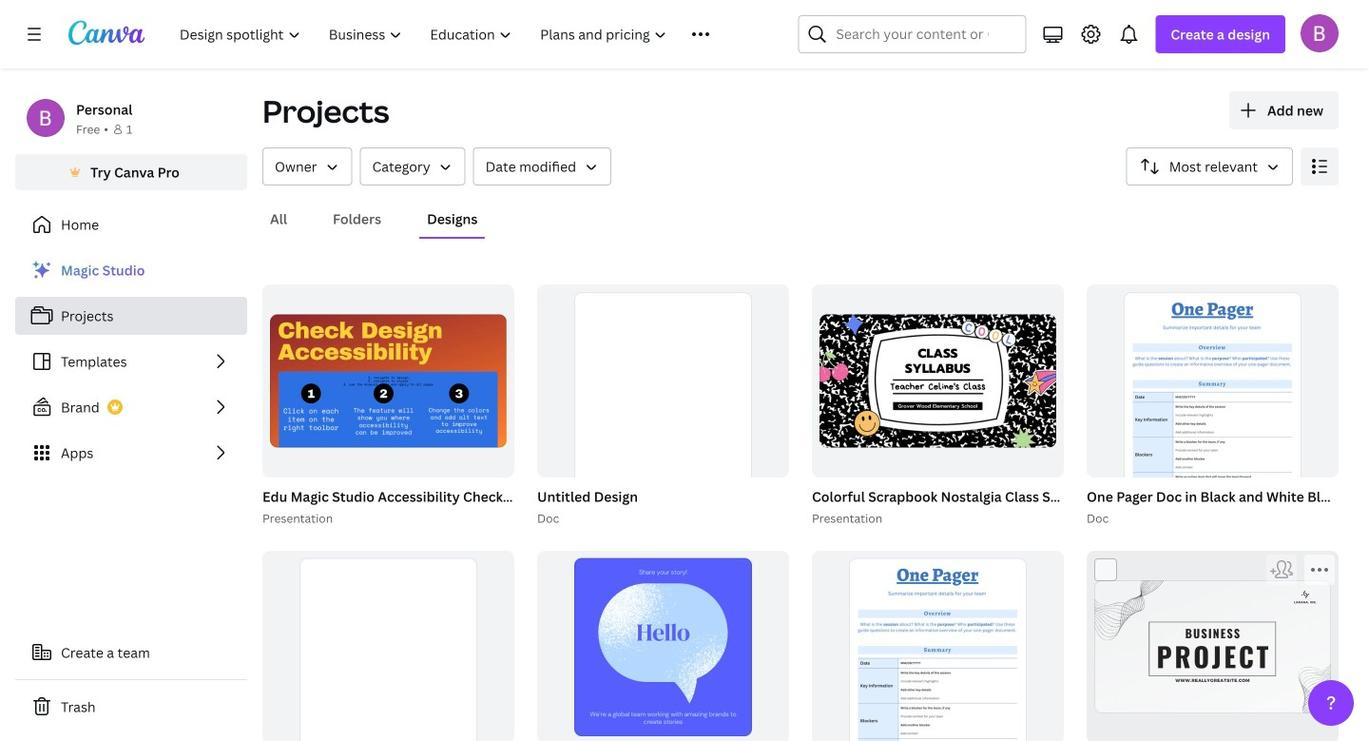 Task type: describe. For each thing, give the bounding box(es) containing it.
Date modified button
[[473, 147, 612, 186]]

Owner button
[[263, 147, 352, 186]]

Search search field
[[837, 16, 989, 52]]

Sort by button
[[1127, 147, 1294, 186]]

bob builder image
[[1301, 14, 1339, 52]]



Task type: locate. For each thing, give the bounding box(es) containing it.
Category button
[[360, 147, 466, 186]]

top level navigation element
[[167, 15, 753, 53], [167, 15, 753, 53]]

list
[[15, 251, 247, 472]]

None search field
[[798, 15, 1027, 53]]

group
[[259, 284, 618, 528], [263, 284, 515, 477], [534, 284, 790, 543], [537, 284, 790, 543], [809, 284, 1293, 528], [812, 284, 1065, 477], [1084, 284, 1370, 543], [1087, 284, 1339, 543], [263, 551, 515, 741], [537, 551, 790, 741], [812, 551, 1065, 741], [1087, 551, 1339, 741]]



Task type: vqa. For each thing, say whether or not it's contained in the screenshot.
the Owner button on the left of page
yes



